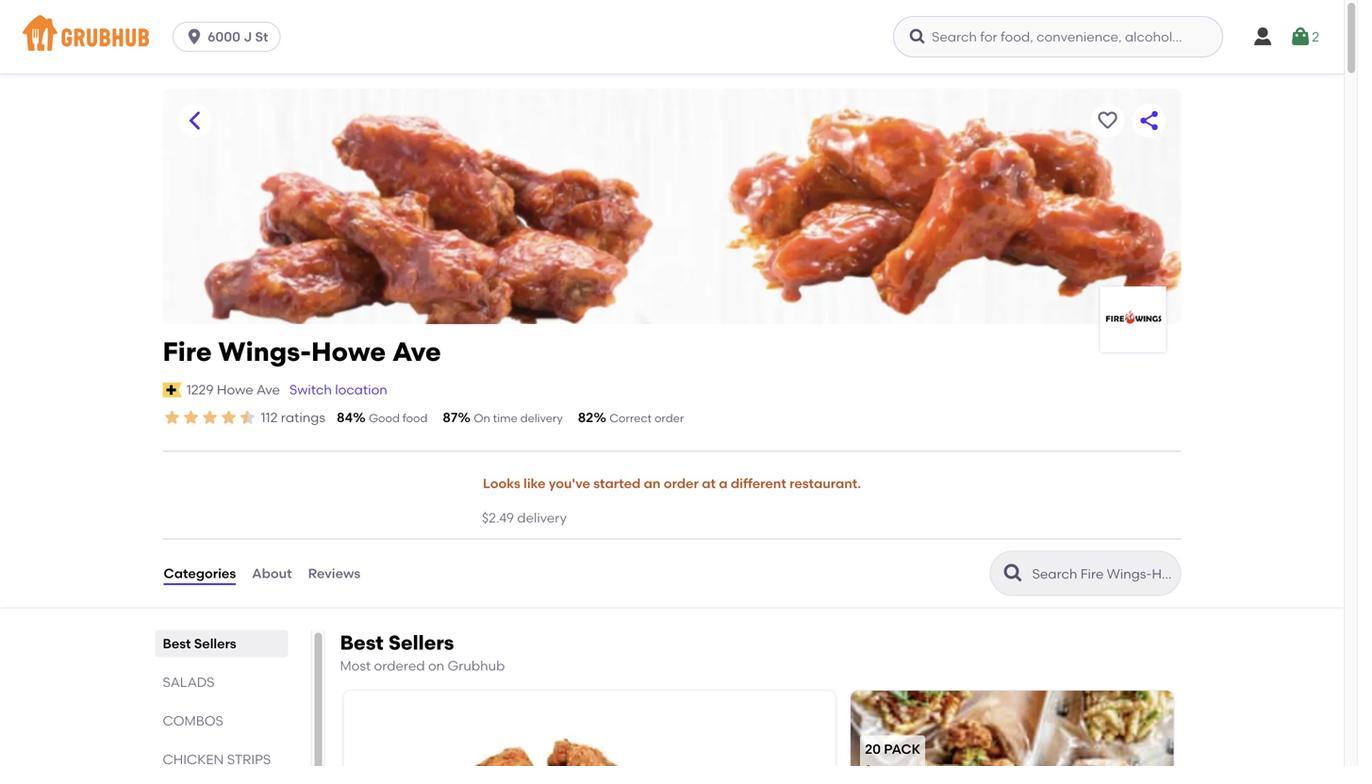 Task type: vqa. For each thing, say whether or not it's contained in the screenshot.
'87'
yes



Task type: locate. For each thing, give the bounding box(es) containing it.
0 vertical spatial ave
[[392, 336, 441, 368]]

1 horizontal spatial sellers
[[388, 632, 454, 656]]

sellers for best sellers most ordered on grubhub
[[388, 632, 454, 656]]

switch location
[[289, 382, 388, 398]]

howe right 1229
[[217, 382, 253, 398]]

112 ratings
[[261, 410, 325, 426]]

best
[[340, 632, 384, 656], [163, 636, 191, 652]]

star icon image
[[163, 408, 182, 427], [182, 408, 200, 427], [200, 408, 219, 427], [219, 408, 238, 427], [238, 408, 257, 427], [238, 408, 257, 427]]

correct
[[610, 412, 652, 425]]

delivery
[[520, 412, 563, 425], [517, 510, 567, 526]]

subscription pass image
[[163, 383, 182, 398]]

sellers
[[388, 632, 454, 656], [194, 636, 236, 652]]

best up most
[[340, 632, 384, 656]]

sellers up on
[[388, 632, 454, 656]]

1 horizontal spatial best
[[340, 632, 384, 656]]

started
[[594, 476, 641, 492]]

j
[[244, 29, 252, 45]]

1229 howe ave
[[186, 382, 280, 398]]

20 pack
[[865, 742, 921, 758]]

ave
[[392, 336, 441, 368], [257, 382, 280, 398]]

0 horizontal spatial sellers
[[194, 636, 236, 652]]

0 horizontal spatial ave
[[257, 382, 280, 398]]

howe
[[311, 336, 386, 368], [217, 382, 253, 398]]

food
[[403, 412, 428, 425]]

20
[[865, 742, 881, 758]]

ave up 112
[[257, 382, 280, 398]]

0 vertical spatial delivery
[[520, 412, 563, 425]]

1229 howe ave button
[[186, 380, 281, 401]]

best up salads
[[163, 636, 191, 652]]

0 horizontal spatial svg image
[[908, 27, 927, 46]]

howe inside button
[[217, 382, 253, 398]]

order left at
[[664, 476, 699, 492]]

reviews button
[[307, 540, 362, 608]]

2 button
[[1290, 20, 1320, 54]]

1 vertical spatial howe
[[217, 382, 253, 398]]

82
[[578, 410, 594, 426]]

delivery right time
[[520, 412, 563, 425]]

87
[[443, 410, 458, 426]]

salads
[[163, 675, 215, 691]]

ave inside 1229 howe ave button
[[257, 382, 280, 398]]

1 horizontal spatial ave
[[392, 336, 441, 368]]

a
[[719, 476, 728, 492]]

restaurant.
[[790, 476, 861, 492]]

2 horizontal spatial svg image
[[1290, 25, 1312, 48]]

location
[[335, 382, 388, 398]]

sellers inside best sellers most ordered on grubhub
[[388, 632, 454, 656]]

1 vertical spatial ave
[[257, 382, 280, 398]]

0 vertical spatial order
[[655, 412, 684, 425]]

best sellers
[[163, 636, 236, 652]]

save this restaurant button
[[1091, 104, 1125, 138]]

good
[[369, 412, 400, 425]]

categories
[[164, 566, 236, 582]]

save this restaurant image
[[1097, 109, 1119, 132]]

sellers up salads
[[194, 636, 236, 652]]

fire
[[163, 336, 212, 368]]

$2.49 delivery
[[482, 510, 567, 526]]

6000
[[208, 29, 241, 45]]

best for best sellers
[[163, 636, 191, 652]]

howe up switch location
[[311, 336, 386, 368]]

on time delivery
[[474, 412, 563, 425]]

0 horizontal spatial howe
[[217, 382, 253, 398]]

delivery down like
[[517, 510, 567, 526]]

best inside best sellers most ordered on grubhub
[[340, 632, 384, 656]]

fire wings-howe ave
[[163, 336, 441, 368]]

1 horizontal spatial svg image
[[1252, 25, 1274, 48]]

svg image
[[1252, 25, 1274, 48], [1290, 25, 1312, 48], [908, 27, 927, 46]]

112
[[261, 410, 278, 426]]

about button
[[251, 540, 293, 608]]

ave up food at the bottom of page
[[392, 336, 441, 368]]

0 vertical spatial howe
[[311, 336, 386, 368]]

order
[[655, 412, 684, 425], [664, 476, 699, 492]]

order right correct
[[655, 412, 684, 425]]

0 horizontal spatial best
[[163, 636, 191, 652]]

1 vertical spatial order
[[664, 476, 699, 492]]

combos
[[163, 714, 223, 730]]



Task type: describe. For each thing, give the bounding box(es) containing it.
switch
[[289, 382, 332, 398]]

about
[[252, 566, 292, 582]]

looks like you've started an order at a different restaurant.
[[483, 476, 861, 492]]

wings-
[[218, 336, 311, 368]]

correct order
[[610, 412, 684, 425]]

main navigation navigation
[[0, 0, 1344, 74]]

ratings
[[281, 410, 325, 426]]

1 vertical spatial delivery
[[517, 510, 567, 526]]

looks like you've started an order at a different restaurant. button
[[482, 463, 862, 505]]

6000 j st button
[[173, 22, 288, 52]]

svg image
[[185, 27, 204, 46]]

best sellers most ordered on grubhub
[[340, 632, 505, 675]]

$2.49
[[482, 510, 514, 526]]

1229
[[186, 382, 214, 398]]

order inside button
[[664, 476, 699, 492]]

at
[[702, 476, 716, 492]]

pack
[[884, 742, 921, 758]]

switch location button
[[289, 380, 389, 401]]

Search for food, convenience, alcohol... search field
[[893, 16, 1223, 58]]

on
[[428, 659, 445, 675]]

most
[[340, 659, 371, 675]]

fire wings-howe ave logo image
[[1100, 287, 1166, 353]]

2
[[1312, 29, 1320, 45]]

time
[[493, 412, 518, 425]]

caret left icon image
[[183, 109, 206, 132]]

looks
[[483, 476, 521, 492]]

1 horizontal spatial howe
[[311, 336, 386, 368]]

an
[[644, 476, 661, 492]]

6000 j st
[[208, 29, 268, 45]]

categories button
[[163, 540, 237, 608]]

best for best sellers most ordered on grubhub
[[340, 632, 384, 656]]

sellers for best sellers
[[194, 636, 236, 652]]

reviews
[[308, 566, 361, 582]]

Search Fire Wings-Howe Ave search field
[[1031, 566, 1175, 584]]

on
[[474, 412, 490, 425]]

search icon image
[[1002, 563, 1025, 585]]

20 pack button
[[851, 691, 1174, 767]]

good food
[[369, 412, 428, 425]]

84
[[337, 410, 353, 426]]

like
[[524, 476, 546, 492]]

st
[[255, 29, 268, 45]]

grubhub
[[448, 659, 505, 675]]

ordered
[[374, 659, 425, 675]]

svg image inside 2 button
[[1290, 25, 1312, 48]]

you've
[[549, 476, 590, 492]]

different
[[731, 476, 787, 492]]

share icon image
[[1138, 109, 1161, 132]]



